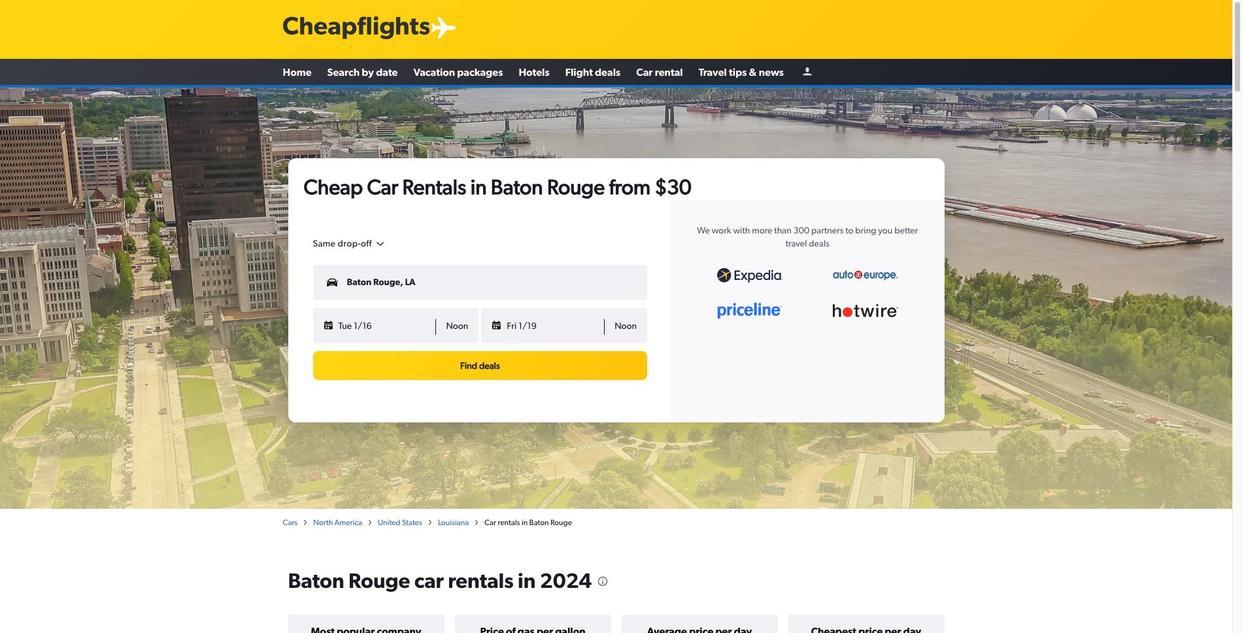 Task type: vqa. For each thing, say whether or not it's contained in the screenshot.
baton rouge image
yes



Task type: describe. For each thing, give the bounding box(es) containing it.
autoeurope image
[[833, 270, 899, 281]]

baton rouge image
[[0, 88, 1233, 509]]

expedia image
[[717, 268, 783, 282]]



Task type: locate. For each thing, give the bounding box(es) containing it.
None text field
[[313, 265, 648, 300]]

None text field
[[313, 308, 648, 343]]

priceline image
[[717, 302, 783, 319]]

Car drop-off location Same drop-off field
[[313, 238, 386, 250]]

hotwire image
[[833, 304, 899, 317]]



